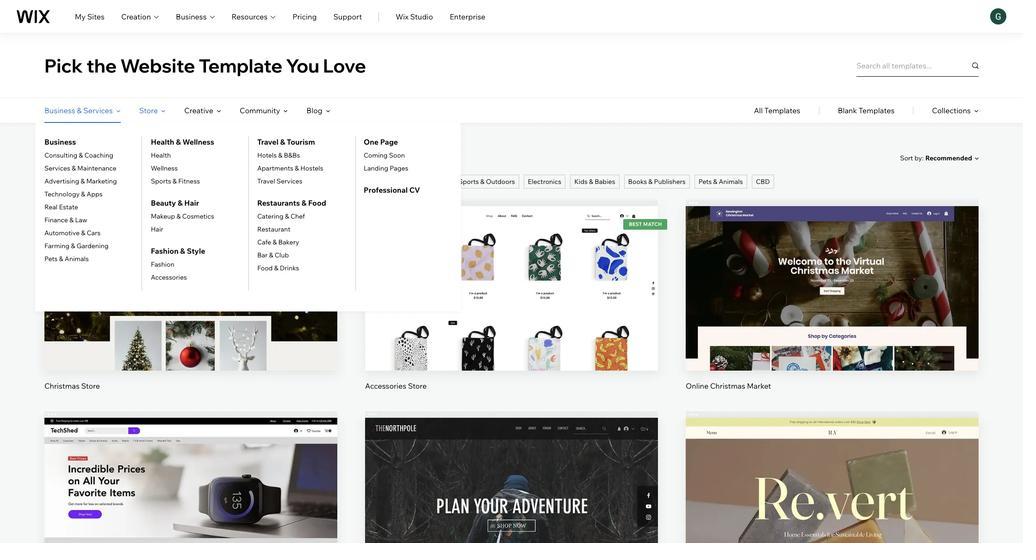 Task type: locate. For each thing, give the bounding box(es) containing it.
profile image image
[[990, 8, 1007, 25]]

online for online christmas market
[[686, 382, 709, 391]]

business button
[[176, 11, 215, 22]]

wellness down landing
[[364, 178, 391, 186]]

pets & animals
[[699, 178, 743, 186]]

fashion & style link
[[151, 246, 205, 257]]

professional cv
[[364, 186, 420, 195]]

apartments
[[257, 164, 293, 173]]

farming
[[44, 242, 69, 250]]

store inside the accessories store group
[[408, 382, 427, 391]]

hotels & b&bs link
[[257, 151, 300, 160]]

all link
[[44, 175, 61, 189]]

None search field
[[857, 54, 979, 77]]

food down decor at the top left of the page
[[308, 199, 326, 208]]

travel up hotels
[[257, 137, 279, 147]]

0 horizontal spatial beauty
[[151, 199, 176, 208]]

catering & chef link
[[257, 212, 305, 221]]

0 horizontal spatial sports
[[151, 177, 171, 186]]

health up wellness link
[[151, 151, 171, 160]]

1 horizontal spatial online
[[686, 382, 709, 391]]

arts & crafts
[[228, 178, 266, 186]]

b&bs
[[284, 151, 300, 160]]

view for view popup button inside online christmas market group
[[824, 302, 841, 311]]

accessories
[[179, 178, 215, 186], [151, 274, 187, 282], [365, 382, 406, 391]]

business consulting & coaching services & maintenance advertising & marketing technology & apps real estate finance & law automotive & cars farming & gardening pets & animals
[[44, 137, 117, 263]]

resources
[[232, 12, 268, 21]]

0 horizontal spatial all
[[49, 178, 56, 186]]

online
[[44, 152, 74, 164], [686, 382, 709, 391]]

fashion & style fashion accessories
[[151, 247, 205, 282]]

market
[[747, 382, 771, 391]]

2 vertical spatial business
[[44, 137, 76, 147]]

online inside group
[[686, 382, 709, 391]]

edit button for online store website templates - home goods store image
[[810, 476, 854, 498]]

1 vertical spatial accessories
[[151, 274, 187, 282]]

cbd link
[[752, 175, 774, 189]]

hair link
[[151, 225, 163, 234]]

accessories inside fashion & style fashion accessories
[[151, 274, 187, 282]]

fashion up apps
[[78, 178, 102, 186]]

blank templates
[[838, 106, 895, 115]]

2 health from the top
[[151, 151, 171, 160]]

health up health link
[[151, 137, 174, 147]]

wellness down health link
[[151, 164, 178, 173]]

generic categories element
[[754, 98, 979, 123]]

estate
[[59, 203, 78, 211]]

one page coming soon landing pages
[[364, 137, 408, 173]]

&
[[77, 106, 82, 115], [176, 137, 181, 147], [280, 137, 285, 147], [79, 151, 83, 160], [278, 151, 282, 160], [72, 164, 76, 173], [295, 164, 299, 173], [81, 177, 85, 186], [173, 177, 177, 186], [103, 178, 107, 186], [173, 178, 177, 186], [242, 178, 246, 186], [299, 178, 303, 186], [358, 178, 362, 186], [480, 178, 485, 186], [589, 178, 593, 186], [648, 178, 653, 186], [713, 178, 718, 186], [81, 190, 85, 199], [178, 199, 183, 208], [302, 199, 307, 208], [177, 212, 181, 221], [285, 212, 289, 221], [69, 216, 74, 224], [81, 229, 85, 237], [273, 238, 277, 247], [71, 242, 75, 250], [180, 247, 185, 256], [269, 251, 273, 260], [59, 255, 63, 263], [274, 264, 278, 273]]

kids
[[574, 178, 588, 186]]

apps
[[87, 190, 103, 199]]

technology & apps link
[[44, 190, 103, 199]]

templates for blank templates
[[859, 106, 895, 115]]

website for the
[[120, 54, 195, 77]]

0 vertical spatial pets
[[699, 178, 712, 186]]

website for store
[[102, 152, 138, 164]]

decor
[[304, 178, 322, 186]]

food & drinks link
[[257, 264, 299, 273]]

1 horizontal spatial templates
[[765, 106, 800, 115]]

edit button inside online christmas market group
[[810, 264, 854, 286]]

sports left outdoors
[[459, 178, 479, 186]]

cafe & bakery link
[[257, 238, 299, 247]]

view inside online christmas market group
[[824, 302, 841, 311]]

0 vertical spatial wellness
[[183, 137, 214, 147]]

online store website templates - accessories store image
[[365, 206, 658, 371]]

fashion & clothing link
[[74, 175, 139, 189]]

beauty inside 'beauty & hair makeup & cosmetics hair'
[[151, 199, 176, 208]]

travel down the apartments
[[257, 177, 275, 186]]

pets inside the business consulting & coaching services & maintenance advertising & marketing technology & apps real estate finance & law automotive & cars farming & gardening pets & animals
[[44, 255, 58, 263]]

0 horizontal spatial services
[[44, 164, 70, 173]]

0 vertical spatial pets & animals link
[[695, 175, 747, 189]]

tourism
[[287, 137, 315, 147]]

health & wellness link
[[151, 137, 214, 148]]

page
[[380, 137, 398, 147]]

beauty
[[335, 178, 357, 186], [151, 199, 176, 208]]

1 horizontal spatial pets
[[699, 178, 712, 186]]

christmas store group
[[44, 200, 337, 392]]

restaurant link
[[257, 225, 290, 234]]

& inside fashion & style fashion accessories
[[180, 247, 185, 256]]

business inside popup button
[[176, 12, 207, 21]]

store inside christmas store group
[[81, 382, 100, 391]]

restaurant
[[257, 225, 290, 234]]

0 vertical spatial health
[[151, 137, 174, 147]]

0 vertical spatial hair
[[184, 199, 199, 208]]

animals
[[719, 178, 743, 186], [65, 255, 89, 263]]

wellness down creative
[[183, 137, 214, 147]]

Search search field
[[857, 54, 979, 77]]

2 horizontal spatial templates
[[859, 106, 895, 115]]

sports down wellness link
[[151, 177, 171, 186]]

0 horizontal spatial christmas
[[44, 382, 80, 391]]

1 vertical spatial website
[[102, 152, 138, 164]]

all for all
[[49, 178, 56, 186]]

2 horizontal spatial services
[[277, 177, 302, 186]]

online store website templates - christmas store image
[[44, 206, 337, 371]]

0 horizontal spatial pets
[[44, 255, 58, 263]]

automotive
[[44, 229, 80, 237]]

1 vertical spatial services
[[44, 164, 70, 173]]

health link
[[151, 151, 171, 160]]

automotive & cars link
[[44, 229, 101, 237]]

animals inside the business consulting & coaching services & maintenance advertising & marketing technology & apps real estate finance & law automotive & cars farming & gardening pets & animals
[[65, 255, 89, 263]]

arts & crafts link
[[224, 175, 270, 189]]

1 vertical spatial beauty
[[151, 199, 176, 208]]

business for business popup button
[[176, 12, 207, 21]]

online christmas market group
[[686, 200, 979, 392]]

hair up the cosmetics
[[184, 199, 199, 208]]

0 horizontal spatial hair
[[151, 225, 163, 234]]

2 vertical spatial accessories
[[365, 382, 406, 391]]

all for all templates
[[754, 106, 763, 115]]

services up coaching
[[83, 106, 113, 115]]

pets & animals link left cbd link
[[695, 175, 747, 189]]

accessories store group
[[365, 200, 658, 392]]

blank templates link
[[838, 98, 895, 123]]

view for edit button related to online store website templates - home goods store image's view popup button
[[824, 514, 841, 523]]

books
[[628, 178, 647, 186]]

electronics
[[528, 178, 561, 186]]

0 vertical spatial beauty
[[335, 178, 357, 186]]

wix studio link
[[396, 11, 433, 22]]

advertising
[[44, 177, 79, 186]]

all inside all link
[[49, 178, 56, 186]]

1 horizontal spatial wellness
[[183, 137, 214, 147]]

coming
[[364, 151, 388, 160]]

pets right publishers
[[699, 178, 712, 186]]

0 horizontal spatial online
[[44, 152, 74, 164]]

1 vertical spatial wellness
[[151, 164, 178, 173]]

view button for edit button related to online store website templates - home goods store image
[[810, 507, 854, 529]]

1 horizontal spatial animals
[[719, 178, 743, 186]]

animals left cbd link
[[719, 178, 743, 186]]

edit inside online christmas market group
[[825, 270, 839, 280]]

christmas inside group
[[710, 382, 745, 391]]

1 vertical spatial health
[[151, 151, 171, 160]]

animals down 'farming & gardening' link
[[65, 255, 89, 263]]

sports & fitness link
[[151, 177, 200, 186]]

1 horizontal spatial all
[[754, 106, 763, 115]]

fashion
[[78, 178, 102, 186], [151, 247, 179, 256], [151, 261, 174, 269]]

0 vertical spatial website
[[120, 54, 195, 77]]

website
[[120, 54, 195, 77], [102, 152, 138, 164]]

1 horizontal spatial food
[[308, 199, 326, 208]]

1 vertical spatial business
[[44, 106, 75, 115]]

0 vertical spatial business
[[176, 12, 207, 21]]

jewelry & accessories
[[148, 178, 215, 186]]

all inside all templates link
[[754, 106, 763, 115]]

online for online store website templates
[[44, 152, 74, 164]]

2 horizontal spatial wellness
[[364, 178, 391, 186]]

1 vertical spatial all
[[49, 178, 56, 186]]

consulting & coaching link
[[44, 151, 113, 160]]

chef
[[291, 212, 305, 221]]

food down bar
[[257, 264, 273, 273]]

fashion up fashion link
[[151, 247, 179, 256]]

0 horizontal spatial food
[[257, 264, 273, 273]]

books & publishers link
[[624, 175, 690, 189]]

pets down farming
[[44, 255, 58, 263]]

beauty right decor at the top left of the page
[[335, 178, 357, 186]]

0 horizontal spatial pets & animals link
[[44, 255, 89, 263]]

beauty up makeup
[[151, 199, 176, 208]]

0 vertical spatial all
[[754, 106, 763, 115]]

services down consulting
[[44, 164, 70, 173]]

1 vertical spatial pets
[[44, 255, 58, 263]]

1 vertical spatial pets & animals link
[[44, 255, 89, 263]]

fashion for style
[[151, 247, 179, 256]]

edit for edit button related to online store website templates - home goods store image
[[825, 482, 839, 492]]

wix studio
[[396, 12, 433, 21]]

hair down makeup
[[151, 225, 163, 234]]

by:
[[915, 154, 924, 162]]

2 christmas from the left
[[710, 382, 745, 391]]

home & decor
[[279, 178, 322, 186]]

support
[[333, 12, 362, 21]]

electronics link
[[524, 175, 566, 189]]

1 vertical spatial fashion
[[151, 247, 179, 256]]

real
[[44, 203, 58, 211]]

one page link
[[364, 137, 398, 148]]

1 horizontal spatial beauty
[[335, 178, 357, 186]]

2 vertical spatial services
[[277, 177, 302, 186]]

edit button for online store website templates - online christmas market image
[[810, 264, 854, 286]]

2 vertical spatial wellness
[[364, 178, 391, 186]]

categories. use the left and right arrow keys to navigate the menu element
[[0, 98, 1023, 312]]

1 vertical spatial animals
[[65, 255, 89, 263]]

fashion up accessories link
[[151, 261, 174, 269]]

business inside the business consulting & coaching services & maintenance advertising & marketing technology & apps real estate finance & law automotive & cars farming & gardening pets & animals
[[44, 137, 76, 147]]

restaurants & food link
[[257, 198, 326, 209]]

templates for all templates
[[765, 106, 800, 115]]

1 vertical spatial hair
[[151, 225, 163, 234]]

bar & club link
[[257, 251, 289, 260]]

0 vertical spatial food
[[308, 199, 326, 208]]

0 vertical spatial travel
[[257, 137, 279, 147]]

store for online store website templates
[[76, 152, 100, 164]]

0 vertical spatial animals
[[719, 178, 743, 186]]

services down apartments & hostels link
[[277, 177, 302, 186]]

1 horizontal spatial sports
[[459, 178, 479, 186]]

makeup
[[151, 212, 175, 221]]

all templates link
[[754, 98, 800, 123]]

0 vertical spatial online
[[44, 152, 74, 164]]

0 vertical spatial fashion
[[78, 178, 102, 186]]

1 horizontal spatial services
[[83, 106, 113, 115]]

0 horizontal spatial animals
[[65, 255, 89, 263]]

fashion inside fashion & clothing link
[[78, 178, 102, 186]]

view button inside online christmas market group
[[810, 295, 854, 317]]

1 christmas from the left
[[44, 382, 80, 391]]

1 vertical spatial travel
[[257, 177, 275, 186]]

edit
[[825, 270, 839, 280], [184, 482, 198, 492], [505, 482, 519, 492], [825, 482, 839, 492]]

1 vertical spatial food
[[257, 264, 273, 273]]

1 horizontal spatial pets & animals link
[[695, 175, 747, 189]]

sports & outdoors link
[[454, 175, 519, 189]]

christmas
[[44, 382, 80, 391], [710, 382, 745, 391]]

1 horizontal spatial christmas
[[710, 382, 745, 391]]

view
[[824, 302, 841, 311], [182, 514, 199, 523], [503, 514, 520, 523], [824, 514, 841, 523]]

edit for edit button inside online christmas market group
[[825, 270, 839, 280]]

1 vertical spatial online
[[686, 382, 709, 391]]

view for edit button for online store website templates - electronics store image's view popup button
[[182, 514, 199, 523]]

pick the website template you love
[[44, 54, 366, 77]]

enterprise link
[[450, 11, 486, 22]]

pets & animals link down farming
[[44, 255, 89, 263]]

christmas store
[[44, 382, 100, 391]]

all templates
[[754, 106, 800, 115]]

online store website templates - home goods store image
[[686, 418, 979, 544]]

outdoors
[[486, 178, 515, 186]]

creative
[[184, 106, 213, 115]]

1 health from the top
[[151, 137, 174, 147]]

online store website templates - electronics store image
[[44, 418, 337, 544]]



Task type: vqa. For each thing, say whether or not it's contained in the screenshot.
THE PETS in Business Consulting & Coaching Services & Maintenance Advertising & Marketing Technology & Apps Real Estate Finance & Law Automotive & Cars Farming & Gardening Pets & Animals
yes



Task type: describe. For each thing, give the bounding box(es) containing it.
beauty & hair link
[[151, 198, 199, 209]]

the
[[87, 54, 117, 77]]

style
[[187, 247, 205, 256]]

template
[[199, 54, 283, 77]]

wellness for beauty
[[364, 178, 391, 186]]

pricing link
[[293, 11, 317, 22]]

business link
[[44, 137, 76, 148]]

arts
[[228, 178, 240, 186]]

accessories link
[[151, 274, 187, 282]]

christmas inside group
[[44, 382, 80, 391]]

my sites link
[[75, 11, 105, 22]]

cosmetics
[[182, 212, 214, 221]]

home
[[279, 178, 297, 186]]

view for view popup button corresponding to edit button corresponding to online store website templates - backpack store image
[[503, 514, 520, 523]]

pick
[[44, 54, 83, 77]]

pricing
[[293, 12, 317, 21]]

landing
[[364, 164, 388, 173]]

0 vertical spatial services
[[83, 106, 113, 115]]

sports & outdoors
[[459, 178, 515, 186]]

creation button
[[121, 11, 159, 22]]

fashion for clothing
[[78, 178, 102, 186]]

resources button
[[232, 11, 276, 22]]

professional cv link
[[364, 185, 420, 196]]

club
[[275, 251, 289, 260]]

online store website templates - backpack store image
[[365, 418, 658, 544]]

marketing
[[86, 177, 117, 186]]

travel & tourism link
[[257, 137, 315, 148]]

store for christmas store
[[81, 382, 100, 391]]

0 horizontal spatial wellness
[[151, 164, 178, 173]]

1 travel from the top
[[257, 137, 279, 147]]

collections
[[932, 106, 971, 115]]

creation
[[121, 12, 151, 21]]

store for accessories store
[[408, 382, 427, 391]]

business & services
[[44, 106, 113, 115]]

wellness link
[[151, 164, 178, 173]]

coaching
[[84, 151, 113, 160]]

accessories store
[[365, 382, 427, 391]]

wix
[[396, 12, 409, 21]]

coming soon link
[[364, 151, 405, 160]]

0 vertical spatial accessories
[[179, 178, 215, 186]]

you
[[286, 54, 319, 77]]

beauty for hair
[[151, 199, 176, 208]]

babies
[[595, 178, 615, 186]]

enterprise
[[450, 12, 486, 21]]

soon
[[389, 151, 405, 160]]

view button for edit button inside online christmas market group
[[810, 295, 854, 317]]

0 horizontal spatial templates
[[140, 152, 186, 164]]

fitness
[[178, 177, 200, 186]]

support link
[[333, 11, 362, 22]]

one
[[364, 137, 379, 147]]

maintenance
[[77, 164, 116, 173]]

gardening
[[77, 242, 109, 250]]

crafts
[[247, 178, 266, 186]]

edit for edit button corresponding to online store website templates - backpack store image
[[505, 482, 519, 492]]

my sites
[[75, 12, 105, 21]]

community
[[240, 106, 280, 115]]

sites
[[87, 12, 105, 21]]

jewelry
[[148, 178, 172, 186]]

technology
[[44, 190, 80, 199]]

pages
[[390, 164, 408, 173]]

consulting
[[44, 151, 77, 160]]

view button for edit button for online store website templates - electronics store image
[[169, 507, 213, 529]]

edit button for online store website templates - electronics store image
[[169, 476, 213, 498]]

home & decor link
[[275, 175, 327, 189]]

hostels
[[300, 164, 323, 173]]

edit button for online store website templates - backpack store image
[[490, 476, 534, 498]]

recommended
[[926, 154, 972, 162]]

travel services link
[[257, 177, 302, 186]]

sort by:
[[900, 154, 924, 162]]

blog
[[307, 106, 322, 115]]

services inside the business consulting & coaching services & maintenance advertising & marketing technology & apps real estate finance & law automotive & cars farming & gardening pets & animals
[[44, 164, 70, 173]]

edit for edit button for online store website templates - electronics store image
[[184, 482, 198, 492]]

catering
[[257, 212, 283, 221]]

online store website templates
[[44, 152, 186, 164]]

2 travel from the top
[[257, 177, 275, 186]]

cbd
[[756, 178, 770, 186]]

real estate link
[[44, 203, 78, 211]]

my
[[75, 12, 86, 21]]

publishers
[[654, 178, 686, 186]]

beauty & wellness
[[335, 178, 391, 186]]

kids & babies link
[[570, 175, 619, 189]]

professional
[[364, 186, 408, 195]]

law
[[75, 216, 87, 224]]

farming & gardening link
[[44, 242, 109, 250]]

cars
[[87, 229, 101, 237]]

sports inside the health & wellness health wellness sports & fitness
[[151, 177, 171, 186]]

beauty & wellness link
[[331, 175, 395, 189]]

services & maintenance link
[[44, 164, 116, 173]]

online christmas market
[[686, 382, 771, 391]]

beauty for wellness
[[335, 178, 357, 186]]

cafe
[[257, 238, 271, 247]]

accessories inside group
[[365, 382, 406, 391]]

books & publishers
[[628, 178, 686, 186]]

view button for edit button corresponding to online store website templates - backpack store image
[[490, 507, 534, 529]]

landing pages link
[[364, 164, 408, 173]]

online store website templates - online christmas market image
[[686, 206, 979, 371]]

business for business & services
[[44, 106, 75, 115]]

2 vertical spatial fashion
[[151, 261, 174, 269]]

1 horizontal spatial hair
[[184, 199, 199, 208]]

apartments & hostels link
[[257, 164, 323, 173]]

store inside 'categories by subject' element
[[139, 106, 158, 115]]

services inside the travel & tourism hotels & b&bs apartments & hostels travel services
[[277, 177, 302, 186]]

categories by subject element
[[35, 98, 461, 312]]

bakery
[[278, 238, 299, 247]]

beauty & hair makeup & cosmetics hair
[[151, 199, 214, 234]]

wellness for health
[[183, 137, 214, 147]]



